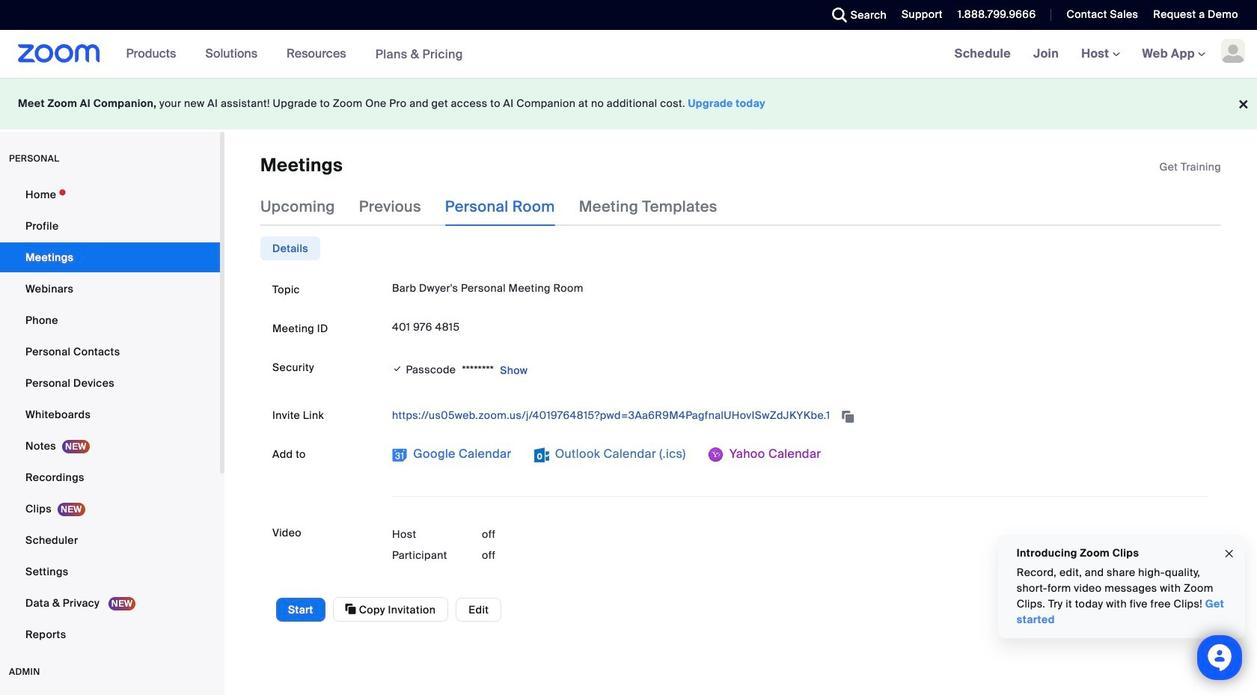 Task type: locate. For each thing, give the bounding box(es) containing it.
add to google calendar image
[[392, 448, 407, 463]]

checked image
[[392, 362, 403, 377]]

tabs of meeting tab list
[[261, 187, 742, 226]]

meetings navigation
[[944, 30, 1258, 79]]

tab
[[261, 237, 321, 261]]

copy image
[[346, 603, 356, 617]]

personal menu menu
[[0, 180, 220, 651]]

banner
[[0, 30, 1258, 79]]

tab list
[[261, 237, 321, 261]]

footer
[[0, 78, 1258, 130]]

zoom logo image
[[18, 44, 100, 63]]

application
[[1160, 159, 1222, 174]]



Task type: vqa. For each thing, say whether or not it's contained in the screenshot.
Add to Outlook Calendar (.ics) ICON
yes



Task type: describe. For each thing, give the bounding box(es) containing it.
add to yahoo calendar image
[[709, 448, 724, 463]]

close image
[[1224, 546, 1236, 563]]

product information navigation
[[115, 30, 475, 79]]

profile picture image
[[1222, 39, 1246, 63]]

add to outlook calendar (.ics) image
[[534, 448, 549, 463]]

copy url image
[[841, 412, 856, 422]]



